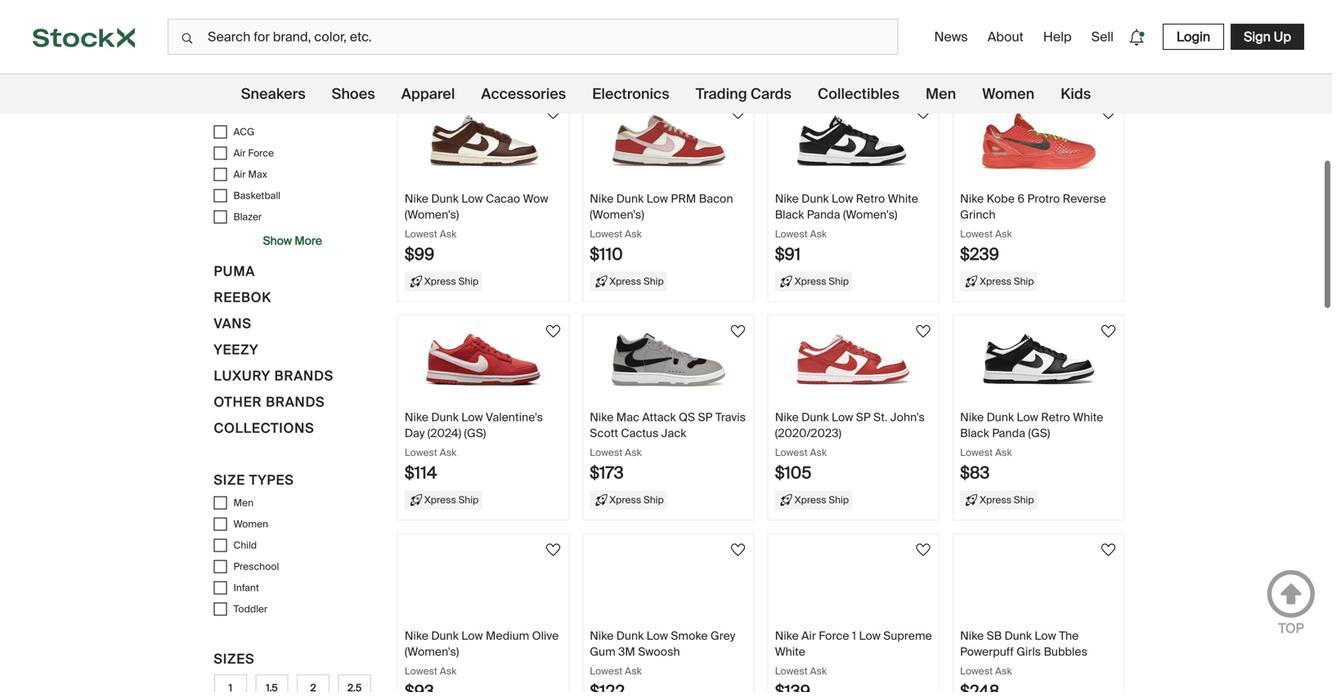 Task type: vqa. For each thing, say whether or not it's contained in the screenshot.
DreamWorks on the left bottom of the page
no



Task type: locate. For each thing, give the bounding box(es) containing it.
$83
[[960, 463, 990, 484]]

2 vertical spatial air
[[802, 629, 816, 644]]

wow
[[523, 191, 549, 207]]

low left 'valentine's'
[[462, 410, 483, 425]]

2 horizontal spatial lowest ask link
[[769, 0, 939, 83]]

low inside nike dunk low sp st. john's (2020/2023) lowest ask $105
[[832, 410, 854, 425]]

(women's)
[[405, 207, 459, 222], [590, 207, 644, 222], [843, 207, 898, 222], [405, 645, 459, 660]]

women up nike kobe 6 protro reverse grinch image
[[983, 85, 1035, 103]]

nike inside nike dunk low cacao wow (women's) lowest ask $99
[[405, 191, 429, 207]]

Search... search field
[[168, 19, 899, 55]]

new balance button
[[214, 73, 317, 99]]

nike inside nike dunk low sp st. john's (2020/2023) lowest ask $105
[[775, 410, 799, 425]]

lowest inside nike mac attack qs sp travis scott cactus jack lowest ask $173
[[590, 447, 623, 459]]

1 horizontal spatial force
[[819, 629, 850, 644]]

men down size types
[[234, 497, 254, 510]]

ship down nike dunk low cacao wow (women's) lowest ask $99
[[459, 275, 479, 288]]

xpress down '$99'
[[424, 275, 456, 288]]

ship for $105
[[829, 494, 849, 507]]

xpress ship for $173
[[610, 494, 664, 507]]

air force
[[234, 147, 274, 160]]

lowest ask link up collectibles
[[769, 0, 939, 83]]

day
[[405, 426, 425, 441]]

xpress ship down $173
[[610, 494, 664, 507]]

dunk down nike dunk low retro white black panda (women's) image on the top of page
[[802, 191, 829, 207]]

men link
[[926, 74, 956, 114]]

xpress ship down $114
[[424, 494, 479, 507]]

lowest ask link
[[398, 0, 569, 83], [584, 0, 754, 83], [769, 0, 939, 83]]

xpress down $83
[[980, 494, 1012, 507]]

nike
[[214, 100, 247, 117], [405, 191, 429, 207], [590, 191, 614, 207], [775, 191, 799, 207], [960, 191, 984, 207], [405, 410, 429, 425], [590, 410, 614, 425], [775, 410, 799, 425], [960, 410, 984, 425], [405, 629, 429, 644], [590, 629, 614, 644], [775, 629, 799, 644], [960, 629, 984, 644]]

prm
[[671, 191, 696, 207]]

nike inside nike dunk low retro white black panda (women's) lowest ask $91
[[775, 191, 799, 207]]

brands down luxury brands button
[[266, 394, 325, 411]]

low down nike dunk low retro white black panda (gs) image on the right of the page
[[1017, 410, 1039, 425]]

low right "1"
[[859, 629, 881, 644]]

low
[[462, 191, 483, 207], [647, 191, 668, 207], [832, 191, 854, 207], [462, 410, 483, 425], [832, 410, 854, 425], [1017, 410, 1039, 425], [462, 629, 483, 644], [647, 629, 668, 644], [859, 629, 881, 644], [1035, 629, 1057, 644]]

brands for other brands
[[266, 394, 325, 411]]

1 vertical spatial retro
[[1042, 410, 1071, 425]]

panda down nike dunk low retro white black panda (gs) image on the right of the page
[[992, 426, 1026, 441]]

ship down nike dunk low retro white black panda (women's) lowest ask $91
[[829, 275, 849, 288]]

nike for nike dunk low medium olive (women's)
[[405, 629, 429, 644]]

nike dunk low cacao wow (women's) image
[[426, 110, 541, 172]]

follow image for $99
[[543, 103, 563, 123]]

up
[[1274, 28, 1292, 45]]

dunk up girls
[[1005, 629, 1032, 644]]

dunk inside nike dunk low valentine's day (2024) (gs) lowest ask $114
[[431, 410, 459, 425]]

air down acg
[[234, 147, 246, 160]]

low for nike dunk low cacao wow (women's) lowest ask $99
[[462, 191, 483, 207]]

retro
[[856, 191, 885, 207], [1042, 410, 1071, 425]]

1 vertical spatial black
[[960, 426, 990, 441]]

nike for nike dunk low valentine's day (2024) (gs) lowest ask $114
[[405, 410, 429, 425]]

0 vertical spatial retro
[[856, 191, 885, 207]]

notification unread icon image
[[1126, 26, 1148, 49]]

white
[[888, 191, 919, 207], [1073, 410, 1104, 425], [775, 645, 806, 660]]

cards
[[751, 85, 792, 103]]

ask inside nike dunk low valentine's day (2024) (gs) lowest ask $114
[[440, 447, 457, 459]]

1 horizontal spatial men
[[926, 85, 956, 103]]

xpress down the $105
[[795, 494, 827, 507]]

xpress for $173
[[610, 494, 641, 507]]

retro down nike dunk low retro white black panda (women's) image on the top of page
[[856, 191, 885, 207]]

low up (2020/2023)
[[832, 410, 854, 425]]

other
[[214, 394, 262, 411]]

lowest ask link up accessories
[[398, 0, 569, 83]]

white inside 'nike dunk low retro white black panda (gs) lowest ask $83'
[[1073, 410, 1104, 425]]

xpress for $114
[[424, 494, 456, 507]]

white for $83
[[1073, 410, 1104, 425]]

sp right "qs"
[[698, 410, 713, 425]]

0 vertical spatial women
[[983, 85, 1035, 103]]

low for nike dunk low prm bacon (women's) lowest ask $110
[[647, 191, 668, 207]]

ship for $173
[[644, 494, 664, 507]]

xpress ship down $110
[[610, 275, 664, 288]]

2 horizontal spatial white
[[1073, 410, 1104, 425]]

follow image for $110
[[729, 103, 748, 123]]

low inside nike dunk low medium olive (women's)
[[462, 629, 483, 644]]

preschool
[[234, 561, 279, 574]]

low up girls
[[1035, 629, 1057, 644]]

0 vertical spatial air
[[234, 147, 246, 160]]

ask inside "nike kobe 6 protro reverse grinch lowest ask $239"
[[996, 228, 1012, 241]]

medium
[[486, 629, 529, 644]]

ship down 'nike dunk low retro white black panda (gs) lowest ask $83'
[[1014, 494, 1034, 507]]

nike dunk low prm bacon (women's) image
[[612, 110, 726, 172]]

size
[[214, 472, 245, 489]]

dunk inside nike dunk low retro white black panda (women's) lowest ask $91
[[802, 191, 829, 207]]

nike inside the nike sb dunk low the powerpuff girls bubbles
[[960, 629, 984, 644]]

(women's) inside nike dunk low cacao wow (women's) lowest ask $99
[[405, 207, 459, 222]]

(women's) inside nike dunk low prm bacon (women's) lowest ask $110
[[590, 207, 644, 222]]

dunk inside nike dunk low cacao wow (women's) lowest ask $99
[[431, 191, 459, 207]]

1 vertical spatial women
[[234, 518, 268, 531]]

supreme
[[884, 629, 932, 644]]

dunk up $83
[[987, 410, 1014, 425]]

xpress ship for $83
[[980, 494, 1034, 507]]

follow image right nike dunk low valentine's day (2024) (gs) image
[[543, 322, 563, 342]]

cacao
[[486, 191, 520, 207]]

men down news link at the top right of the page
[[926, 85, 956, 103]]

1 vertical spatial white
[[1073, 410, 1104, 425]]

nike inside nike dunk low smoke grey gum 3m swoosh
[[590, 629, 614, 644]]

xpress ship for $91
[[795, 275, 849, 288]]

ask inside nike mac attack qs sp travis scott cactus jack lowest ask $173
[[625, 447, 642, 459]]

follow image for $83
[[1099, 322, 1119, 342]]

xpress for $99
[[424, 275, 456, 288]]

dunk inside the nike sb dunk low the powerpuff girls bubbles
[[1005, 629, 1032, 644]]

black up $91
[[775, 207, 805, 222]]

0 horizontal spatial sp
[[698, 410, 713, 425]]

sp inside nike mac attack qs sp travis scott cactus jack lowest ask $173
[[698, 410, 713, 425]]

1 vertical spatial brands
[[266, 394, 325, 411]]

xpress ship down $91
[[795, 275, 849, 288]]

sp
[[698, 410, 713, 425], [856, 410, 871, 425]]

follow image for $105
[[914, 322, 933, 342]]

1 horizontal spatial panda
[[992, 426, 1026, 441]]

dunk up 3m
[[617, 629, 644, 644]]

dunk left medium
[[431, 629, 459, 644]]

(women's) inside nike dunk low medium olive (women's)
[[405, 645, 459, 660]]

black up $83
[[960, 426, 990, 441]]

1 sp from the left
[[698, 410, 713, 425]]

low inside nike dunk low valentine's day (2024) (gs) lowest ask $114
[[462, 410, 483, 425]]

2 (gs) from the left
[[1029, 426, 1051, 441]]

nike inside nike dunk low medium olive (women's)
[[405, 629, 429, 644]]

0 horizontal spatial panda
[[807, 207, 841, 222]]

xpress ship down the $105
[[795, 494, 849, 507]]

reverse
[[1063, 191, 1107, 207]]

nike dunk low sp st. john's (2020/2023) lowest ask $105
[[775, 410, 925, 484]]

dunk inside 'nike dunk low retro white black panda (gs) lowest ask $83'
[[987, 410, 1014, 425]]

force up max on the left top
[[248, 147, 274, 160]]

ship for $83
[[1014, 494, 1034, 507]]

3 lowest ask link from the left
[[769, 0, 939, 83]]

0 vertical spatial brands
[[275, 368, 334, 385]]

follow image
[[914, 103, 933, 123], [1099, 103, 1119, 123], [729, 322, 748, 342], [543, 541, 563, 560], [729, 541, 748, 560], [914, 541, 933, 560], [1099, 541, 1119, 560]]

low inside nike dunk low smoke grey gum 3m swoosh
[[647, 629, 668, 644]]

xpress down $114
[[424, 494, 456, 507]]

low down nike dunk low retro white black panda (women's) image on the top of page
[[832, 191, 854, 207]]

dunk up (2020/2023)
[[802, 410, 829, 425]]

nike dunk low retro white black panda (gs) lowest ask $83
[[960, 410, 1104, 484]]

retro inside 'nike dunk low retro white black panda (gs) lowest ask $83'
[[1042, 410, 1071, 425]]

low left medium
[[462, 629, 483, 644]]

air inside nike air force 1 low supreme white
[[802, 629, 816, 644]]

nike for nike air force 1 low supreme white
[[775, 629, 799, 644]]

ship down nike dunk low sp st. john's (2020/2023) lowest ask $105
[[829, 494, 849, 507]]

6
[[1018, 191, 1025, 207]]

panda down nike dunk low retro white black panda (women's) image on the top of page
[[807, 207, 841, 222]]

$173
[[590, 463, 624, 484]]

new
[[214, 74, 246, 91]]

qs
[[679, 410, 695, 425]]

dunk inside nike dunk low prm bacon (women's) lowest ask $110
[[617, 191, 644, 207]]

nike for nike dunk low retro white black panda (women's) lowest ask $91
[[775, 191, 799, 207]]

nike for nike dunk low smoke grey gum 3m swoosh
[[590, 629, 614, 644]]

lowest inside nike dunk low retro white black panda (women's) lowest ask $91
[[775, 228, 808, 241]]

sign up button
[[1231, 24, 1305, 50]]

low left prm
[[647, 191, 668, 207]]

(2020/2023)
[[775, 426, 842, 441]]

login
[[1177, 28, 1211, 45]]

low up swoosh
[[647, 629, 668, 644]]

stockx logo link
[[0, 0, 168, 74]]

(women's) for nike dunk low prm bacon (women's) lowest ask $110
[[590, 207, 644, 222]]

lowest inside "nike kobe 6 protro reverse grinch lowest ask $239"
[[960, 228, 993, 241]]

nike inside "nike kobe 6 protro reverse grinch lowest ask $239"
[[960, 191, 984, 207]]

0 vertical spatial force
[[248, 147, 274, 160]]

ask inside nike dunk low prm bacon (women's) lowest ask $110
[[625, 228, 642, 241]]

types
[[249, 472, 294, 489]]

dunk
[[431, 191, 459, 207], [617, 191, 644, 207], [802, 191, 829, 207], [431, 410, 459, 425], [802, 410, 829, 425], [987, 410, 1014, 425], [431, 629, 459, 644], [617, 629, 644, 644], [1005, 629, 1032, 644]]

1 vertical spatial air
[[234, 168, 246, 181]]

0 horizontal spatial (gs)
[[464, 426, 486, 441]]

low inside nike dunk low cacao wow (women's) lowest ask $99
[[462, 191, 483, 207]]

retro inside nike dunk low retro white black panda (women's) lowest ask $91
[[856, 191, 885, 207]]

bacon
[[699, 191, 733, 207]]

0 horizontal spatial retro
[[856, 191, 885, 207]]

ship down nike dunk low prm bacon (women's) lowest ask $110
[[644, 275, 664, 288]]

low left cacao
[[462, 191, 483, 207]]

converse button
[[214, 46, 292, 73]]

accessories
[[481, 85, 566, 103]]

(women's) for nike dunk low medium olive (women's)
[[405, 645, 459, 660]]

toddler
[[234, 603, 268, 616]]

nike dunk low prm bacon (women's) lowest ask $110
[[590, 191, 733, 265]]

1 vertical spatial force
[[819, 629, 850, 644]]

xpress ship down '$99'
[[424, 275, 479, 288]]

air for air max
[[234, 168, 246, 181]]

1 horizontal spatial women
[[983, 85, 1035, 103]]

0 vertical spatial black
[[775, 207, 805, 222]]

ship down "nike kobe 6 protro reverse grinch lowest ask $239"
[[1014, 275, 1034, 288]]

0 horizontal spatial white
[[775, 645, 806, 660]]

ship down nike mac attack qs sp travis scott cactus jack lowest ask $173
[[644, 494, 664, 507]]

0 horizontal spatial black
[[775, 207, 805, 222]]

nike dunk low retro white black panda (women's) lowest ask $91
[[775, 191, 919, 265]]

0 vertical spatial panda
[[807, 207, 841, 222]]

luxury brands
[[214, 368, 334, 385]]

xpress ship
[[424, 275, 479, 288], [610, 275, 664, 288], [795, 275, 849, 288], [980, 275, 1034, 288], [424, 494, 479, 507], [610, 494, 664, 507], [795, 494, 849, 507], [980, 494, 1034, 507]]

sell
[[1092, 28, 1114, 45]]

nike inside nike air force 1 low supreme white
[[775, 629, 799, 644]]

2 vertical spatial white
[[775, 645, 806, 660]]

lowest
[[405, 9, 438, 22], [590, 9, 623, 22], [775, 9, 808, 22], [405, 228, 438, 241], [590, 228, 623, 241], [775, 228, 808, 241], [960, 228, 993, 241], [405, 447, 438, 459], [590, 447, 623, 459], [775, 447, 808, 459], [960, 447, 993, 459], [405, 666, 438, 678], [590, 666, 623, 678], [775, 666, 808, 678], [960, 666, 993, 678]]

dunk inside nike dunk low sp st. john's (2020/2023) lowest ask $105
[[802, 410, 829, 425]]

brands up other brands
[[275, 368, 334, 385]]

0 horizontal spatial force
[[248, 147, 274, 160]]

kobe
[[987, 191, 1015, 207]]

air left max on the left top
[[234, 168, 246, 181]]

women
[[983, 85, 1035, 103], [234, 518, 268, 531]]

follow image right nike dunk low sp st. john's (2020/2023) image
[[914, 322, 933, 342]]

xpress down $173
[[610, 494, 641, 507]]

0 horizontal spatial lowest ask link
[[398, 0, 569, 83]]

low inside nike dunk low retro white black panda (women's) lowest ask $91
[[832, 191, 854, 207]]

2 sp from the left
[[856, 410, 871, 425]]

follow image for nike mac attack qs sp travis scott cactus jack
[[729, 322, 748, 342]]

follow image for nike dunk low smoke grey gum 3m swoosh
[[729, 541, 748, 560]]

1 horizontal spatial lowest ask link
[[584, 0, 754, 83]]

black inside 'nike dunk low retro white black panda (gs) lowest ask $83'
[[960, 426, 990, 441]]

sp left st.
[[856, 410, 871, 425]]

low inside nike dunk low prm bacon (women's) lowest ask $110
[[647, 191, 668, 207]]

reebok
[[214, 289, 272, 306]]

follow image right nike dunk low retro white black panda (gs) image on the right of the page
[[1099, 322, 1119, 342]]

0 vertical spatial men
[[926, 85, 956, 103]]

nike inside 'nike dunk low retro white black panda (gs) lowest ask $83'
[[960, 410, 984, 425]]

nike inside nike dunk low valentine's day (2024) (gs) lowest ask $114
[[405, 410, 429, 425]]

white inside nike dunk low retro white black panda (women's) lowest ask $91
[[888, 191, 919, 207]]

(gs) down nike dunk low retro white black panda (gs) image on the right of the page
[[1029, 426, 1051, 441]]

gum
[[590, 645, 616, 660]]

scott
[[590, 426, 618, 441]]

force left "1"
[[819, 629, 850, 644]]

1 horizontal spatial white
[[888, 191, 919, 207]]

xpress down $91
[[795, 275, 827, 288]]

1 vertical spatial panda
[[992, 426, 1026, 441]]

force
[[248, 147, 274, 160], [819, 629, 850, 644]]

xpress ship down $239
[[980, 275, 1034, 288]]

follow image right nike dunk low cacao wow (women's) image
[[543, 103, 563, 123]]

nike for nike dunk low sp st. john's (2020/2023) lowest ask $105
[[775, 410, 799, 425]]

basketball
[[234, 189, 281, 202]]

dunk left prm
[[617, 191, 644, 207]]

panda inside nike dunk low retro white black panda (women's) lowest ask $91
[[807, 207, 841, 222]]

1 horizontal spatial black
[[960, 426, 990, 441]]

follow image left cards in the right of the page
[[729, 103, 748, 123]]

panda inside 'nike dunk low retro white black panda (gs) lowest ask $83'
[[992, 426, 1026, 441]]

grey
[[711, 629, 736, 644]]

nike kobe 6 protro reverse grinch image
[[982, 110, 1096, 172]]

dunk for $83
[[987, 410, 1014, 425]]

women link
[[983, 74, 1035, 114]]

retro for $83
[[1042, 410, 1071, 425]]

lowest inside nike dunk low valentine's day (2024) (gs) lowest ask $114
[[405, 447, 438, 459]]

(gs) right (2024) on the left bottom
[[464, 426, 486, 441]]

lowest inside nike dunk low sp st. john's (2020/2023) lowest ask $105
[[775, 447, 808, 459]]

xpress down $110
[[610, 275, 641, 288]]

smoke
[[671, 629, 708, 644]]

low inside 'nike dunk low retro white black panda (gs) lowest ask $83'
[[1017, 410, 1039, 425]]

0 vertical spatial white
[[888, 191, 919, 207]]

lowest ask link up electronics
[[584, 0, 754, 83]]

nike dunk low medium olive (women's)
[[405, 629, 559, 660]]

1 horizontal spatial (gs)
[[1029, 426, 1051, 441]]

black inside nike dunk low retro white black panda (women's) lowest ask $91
[[775, 207, 805, 222]]

dunk inside nike dunk low smoke grey gum 3m swoosh
[[617, 629, 644, 644]]

blazer
[[234, 211, 262, 223]]

retro down nike dunk low retro white black panda (gs) image on the right of the page
[[1042, 410, 1071, 425]]

lowest inside nike dunk low prm bacon (women's) lowest ask $110
[[590, 228, 623, 241]]

nike dunk low valentine's day (2024) (gs) image
[[426, 329, 541, 391]]

swoosh
[[638, 645, 680, 660]]

xpress for $91
[[795, 275, 827, 288]]

dunk up (2024) on the left bottom
[[431, 410, 459, 425]]

women up child in the left of the page
[[234, 518, 268, 531]]

low for nike dunk low retro white black panda (gs) lowest ask $83
[[1017, 410, 1039, 425]]

kids
[[1061, 85, 1091, 103]]

$110
[[590, 244, 623, 265]]

air left "1"
[[802, 629, 816, 644]]

1 horizontal spatial retro
[[1042, 410, 1071, 425]]

nike for nike dunk low cacao wow (women's) lowest ask $99
[[405, 191, 429, 207]]

dunk left cacao
[[431, 191, 459, 207]]

xpress for $83
[[980, 494, 1012, 507]]

cactus
[[621, 426, 659, 441]]

nike inside nike dunk low prm bacon (women's) lowest ask $110
[[590, 191, 614, 207]]

1 horizontal spatial sp
[[856, 410, 871, 425]]

xpress ship down $83
[[980, 494, 1034, 507]]

0 horizontal spatial men
[[234, 497, 254, 510]]

follow image
[[543, 103, 563, 123], [729, 103, 748, 123], [543, 322, 563, 342], [914, 322, 933, 342], [1099, 322, 1119, 342]]

nike kobe 6 protro reverse grinch lowest ask $239
[[960, 191, 1107, 265]]

1 (gs) from the left
[[464, 426, 486, 441]]

1 vertical spatial men
[[234, 497, 254, 510]]

reebok button
[[214, 288, 272, 314]]

ship down nike dunk low valentine's day (2024) (gs) lowest ask $114
[[459, 494, 479, 507]]

nike inside nike mac attack qs sp travis scott cactus jack lowest ask $173
[[590, 410, 614, 425]]

xpress for $110
[[610, 275, 641, 288]]

(women's) for nike dunk low cacao wow (women's) lowest ask $99
[[405, 207, 459, 222]]

collections
[[214, 420, 315, 437]]

xpress down $239
[[980, 275, 1012, 288]]



Task type: describe. For each thing, give the bounding box(es) containing it.
follow image for nike dunk low retro white black panda (women's)
[[914, 103, 933, 123]]

xpress ship for $110
[[610, 275, 664, 288]]

$90
[[960, 25, 991, 46]]

powerpuff
[[960, 645, 1014, 660]]

men inside the product category switcher element
[[926, 85, 956, 103]]

sneakers
[[241, 85, 306, 103]]

nike for nike mac attack qs sp travis scott cactus jack lowest ask $173
[[590, 410, 614, 425]]

panda for $83
[[992, 426, 1026, 441]]

vans
[[214, 315, 252, 333]]

help link
[[1037, 22, 1079, 52]]

brands for luxury brands
[[275, 368, 334, 385]]

low for nike dunk low retro white black panda (women's) lowest ask $91
[[832, 191, 854, 207]]

sp inside nike dunk low sp st. john's (2020/2023) lowest ask $105
[[856, 410, 871, 425]]

(gs) inside nike dunk low valentine's day (2024) (gs) lowest ask $114
[[464, 426, 486, 441]]

2 lowest ask link from the left
[[584, 0, 754, 83]]

(gs) inside 'nike dunk low retro white black panda (gs) lowest ask $83'
[[1029, 426, 1051, 441]]

puma button
[[214, 261, 255, 288]]

sizes
[[214, 651, 255, 668]]

ask inside nike dunk low cacao wow (women's) lowest ask $99
[[440, 228, 457, 241]]

nike for nike kobe 6 protro reverse grinch lowest ask $239
[[960, 191, 984, 207]]

$239
[[960, 244, 1000, 265]]

air for air force
[[234, 147, 246, 160]]

ask inside nike dunk low sp st. john's (2020/2023) lowest ask $105
[[810, 447, 827, 459]]

low inside nike air force 1 low supreme white
[[859, 629, 881, 644]]

collectibles link
[[818, 74, 900, 114]]

follow image for nike air force 1 low supreme white
[[914, 541, 933, 560]]

sell link
[[1085, 22, 1121, 52]]

about
[[988, 28, 1024, 45]]

travis
[[716, 410, 746, 425]]

dunk for $91
[[802, 191, 829, 207]]

follow image for $114
[[543, 322, 563, 342]]

nike dunk low retro white black panda (women's) image
[[797, 110, 911, 172]]

back to top image
[[1267, 570, 1316, 619]]

mac
[[617, 410, 640, 425]]

dunk for $114
[[431, 410, 459, 425]]

valentine's
[[486, 410, 543, 425]]

collectibles
[[818, 85, 900, 103]]

ship for $99
[[459, 275, 479, 288]]

nike button
[[214, 99, 247, 125]]

follow image for nike sb dunk low the powerpuff girls bubbles
[[1099, 541, 1119, 560]]

ship for $239
[[1014, 275, 1034, 288]]

follow image for nike dunk low medium olive (women's)
[[543, 541, 563, 560]]

accessories link
[[481, 74, 566, 114]]

grinch
[[960, 207, 996, 222]]

balance
[[250, 74, 317, 91]]

jack
[[662, 426, 687, 441]]

trading cards
[[696, 85, 792, 103]]

john's
[[891, 410, 925, 425]]

yeezy button
[[214, 340, 259, 366]]

girls
[[1017, 645, 1041, 660]]

show
[[263, 233, 292, 249]]

dunk for $105
[[802, 410, 829, 425]]

xpress ship for $105
[[795, 494, 849, 507]]

force inside nike air force 1 low supreme white
[[819, 629, 850, 644]]

asics button
[[214, 20, 256, 46]]

white inside nike air force 1 low supreme white
[[775, 645, 806, 660]]

$91
[[775, 244, 801, 265]]

xpress for $105
[[795, 494, 827, 507]]

nike dunk low retro white black panda (gs) image
[[982, 329, 1096, 391]]

stockx logo image
[[33, 28, 135, 48]]

infant
[[234, 582, 259, 595]]

(women's) inside nike dunk low retro white black panda (women's) lowest ask $91
[[843, 207, 898, 222]]

dunk for $110
[[617, 191, 644, 207]]

white for $91
[[888, 191, 919, 207]]

about link
[[981, 22, 1031, 52]]

dunk for $99
[[431, 191, 459, 207]]

ship for $91
[[829, 275, 849, 288]]

ship for $110
[[644, 275, 664, 288]]

protro
[[1028, 191, 1060, 207]]

dunk inside nike dunk low medium olive (women's)
[[431, 629, 459, 644]]

olive
[[532, 629, 559, 644]]

ask inside nike dunk low retro white black panda (women's) lowest ask $91
[[810, 228, 827, 241]]

low for nike dunk low sp st. john's (2020/2023) lowest ask $105
[[832, 410, 854, 425]]

xpress ship for $99
[[424, 275, 479, 288]]

show more
[[263, 233, 322, 249]]

trading cards link
[[696, 74, 792, 114]]

converse
[[214, 48, 292, 65]]

shoes link
[[332, 74, 375, 114]]

nike for nike dunk low prm bacon (women's) lowest ask $110
[[590, 191, 614, 207]]

yeezy
[[214, 342, 259, 359]]

attack
[[642, 410, 676, 425]]

air max
[[234, 168, 267, 181]]

apparel
[[401, 85, 455, 103]]

panda for $91
[[807, 207, 841, 222]]

kids link
[[1061, 74, 1091, 114]]

follow image for nike kobe 6 protro reverse grinch
[[1099, 103, 1119, 123]]

$105
[[775, 463, 812, 484]]

show more button
[[258, 227, 327, 255]]

nike dunk low smoke grey gum 3m swoosh
[[590, 629, 736, 660]]

sneakers link
[[241, 74, 306, 114]]

nike mac attack qs sp travis scott cactus jack image
[[612, 329, 726, 391]]

nike for nike dunk low retro white black panda (gs) lowest ask $83
[[960, 410, 984, 425]]

size types
[[214, 472, 294, 489]]

luxury
[[214, 368, 271, 385]]

1 lowest ask link from the left
[[398, 0, 569, 83]]

news link
[[928, 22, 975, 52]]

women inside the product category switcher element
[[983, 85, 1035, 103]]

trading
[[696, 85, 747, 103]]

sign
[[1244, 28, 1271, 45]]

child
[[234, 540, 257, 552]]

low for nike dunk low smoke grey gum 3m swoosh
[[647, 629, 668, 644]]

xpress for $239
[[980, 275, 1012, 288]]

new balance
[[214, 74, 317, 91]]

nike dunk low cacao wow (women's) lowest ask $99
[[405, 191, 549, 265]]

low for nike dunk low valentine's day (2024) (gs) lowest ask $114
[[462, 410, 483, 425]]

top
[[1279, 621, 1305, 638]]

acg
[[234, 126, 254, 138]]

more
[[295, 233, 322, 249]]

low inside the nike sb dunk low the powerpuff girls bubbles
[[1035, 629, 1057, 644]]

nike sb dunk low the powerpuff girls bubbles
[[960, 629, 1088, 660]]

product category switcher element
[[0, 74, 1333, 114]]

3m
[[619, 645, 636, 660]]

luxury brands button
[[214, 366, 334, 392]]

news
[[935, 28, 968, 45]]

lowest inside 'nike dunk low retro white black panda (gs) lowest ask $83'
[[960, 447, 993, 459]]

$90 link
[[954, 0, 1124, 83]]

bubbles
[[1044, 645, 1088, 660]]

lowest inside nike dunk low cacao wow (women's) lowest ask $99
[[405, 228, 438, 241]]

ask inside 'nike dunk low retro white black panda (gs) lowest ask $83'
[[996, 447, 1012, 459]]

shoes
[[332, 85, 375, 103]]

other brands button
[[214, 392, 325, 419]]

nike dunk low sp st. john's (2020/2023) image
[[797, 329, 911, 391]]

nike mac attack qs sp travis scott cactus jack lowest ask $173
[[590, 410, 746, 484]]

apparel link
[[401, 74, 455, 114]]

electronics
[[593, 85, 670, 103]]

low for nike dunk low medium olive (women's)
[[462, 629, 483, 644]]

collections button
[[214, 419, 315, 445]]

retro for $91
[[856, 191, 885, 207]]

st.
[[874, 410, 888, 425]]

xpress ship for $114
[[424, 494, 479, 507]]

nike for nike sb dunk low the powerpuff girls bubbles
[[960, 629, 984, 644]]

sign up
[[1244, 28, 1292, 45]]

xpress ship for $239
[[980, 275, 1034, 288]]

black for $83
[[960, 426, 990, 441]]

ship for $114
[[459, 494, 479, 507]]

black for $91
[[775, 207, 805, 222]]

nike dunk low valentine's day (2024) (gs) lowest ask $114
[[405, 410, 543, 484]]

0 horizontal spatial women
[[234, 518, 268, 531]]

nike for nike
[[214, 100, 247, 117]]

1
[[852, 629, 857, 644]]



